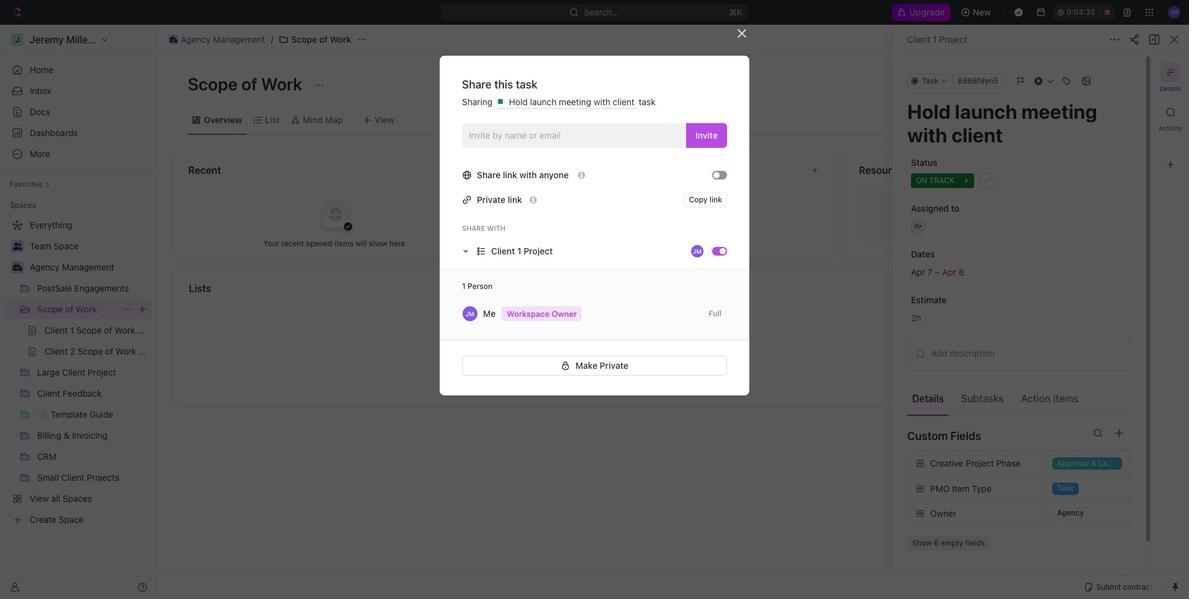 Task type: vqa. For each thing, say whether or not it's contained in the screenshot.
GREG ROBINSON, , element for second Cell from the bottom wifi image
no



Task type: describe. For each thing, give the bounding box(es) containing it.
overview
[[204, 114, 242, 125]]

custom fields button
[[908, 421, 1131, 451]]

mind
[[303, 114, 323, 125]]

0 vertical spatial client 1 project
[[908, 34, 968, 45]]

assigned to
[[911, 203, 960, 214]]

favorites
[[10, 180, 43, 189]]

add for add list
[[656, 368, 670, 377]]

0:04:32
[[1067, 7, 1095, 17]]

pmo item type
[[930, 483, 992, 494]]

1 person
[[462, 282, 493, 291]]

tree inside "sidebar" navigation
[[5, 216, 152, 530]]

item
[[952, 483, 970, 494]]

agency management inside "sidebar" navigation
[[30, 262, 114, 273]]

0 horizontal spatial to
[[673, 348, 680, 357]]

overview link
[[201, 111, 242, 129]]

⌘k
[[730, 7, 743, 17]]

1 🤝 from the top
[[523, 185, 533, 195]]

spaces
[[10, 201, 36, 210]]

sidebar navigation
[[0, 25, 158, 600]]

your
[[264, 239, 279, 248]]

new
[[642, 348, 656, 357]]

work inside "sidebar" navigation
[[76, 304, 97, 315]]

fields
[[966, 539, 985, 548]]

owner inside custom fields element
[[930, 508, 957, 519]]

your
[[682, 348, 698, 357]]

🤝 link
[[518, 180, 828, 200]]

new
[[973, 7, 991, 17]]

description
[[950, 348, 995, 359]]

status
[[911, 157, 938, 168]]

task sidebar navigation tab list
[[1157, 63, 1184, 175]]

0 vertical spatial owner
[[552, 309, 577, 318]]

0 vertical spatial jm
[[693, 248, 702, 255]]

share this task
[[462, 78, 538, 91]]

phase
[[997, 458, 1021, 469]]

make
[[576, 360, 598, 371]]

1 horizontal spatial agency management
[[181, 34, 265, 45]]

upgrade link
[[892, 4, 951, 21]]

resources button
[[859, 163, 1136, 178]]

inbox link
[[5, 81, 152, 101]]

1 horizontal spatial agency
[[181, 34, 211, 45]]

add description
[[932, 348, 995, 359]]

add a new list to your space
[[620, 348, 721, 357]]

will
[[356, 239, 367, 248]]

add for add a new list to your space
[[620, 348, 634, 357]]

1 horizontal spatial scope of work link
[[276, 32, 354, 47]]

map
[[325, 114, 343, 125]]

subtasks
[[961, 393, 1004, 404]]

invite
[[696, 130, 718, 140]]

1 horizontal spatial task
[[639, 97, 656, 107]]

1 down upgrade
[[933, 34, 937, 45]]

details inside task sidebar navigation tab list
[[1160, 85, 1182, 92]]

person
[[468, 282, 493, 291]]

search...
[[584, 7, 620, 17]]

show
[[912, 539, 932, 548]]

show
[[369, 239, 387, 248]]

1 horizontal spatial docs
[[523, 165, 547, 176]]

client
[[613, 97, 635, 107]]

empty
[[941, 539, 964, 548]]

1 horizontal spatial management
[[213, 34, 265, 45]]

items
[[1053, 393, 1079, 404]]

0 horizontal spatial with
[[487, 224, 506, 232]]

here.
[[389, 239, 407, 248]]

workspace owner
[[507, 309, 577, 318]]

0 vertical spatial list
[[265, 114, 280, 125]]

0 vertical spatial with
[[594, 97, 611, 107]]

lists button
[[188, 281, 1153, 296]]

1 vertical spatial with
[[520, 169, 537, 180]]

attachments
[[908, 575, 974, 588]]

opened
[[306, 239, 332, 248]]

hold
[[509, 97, 528, 107]]

0:04:32 button
[[1054, 5, 1115, 20]]

estimate
[[911, 295, 947, 305]]

Invite by name or email text field
[[469, 126, 681, 145]]

custom
[[908, 430, 948, 443]]

management inside "sidebar" navigation
[[62, 262, 114, 273]]

assigned
[[911, 203, 949, 214]]

copy
[[689, 195, 708, 204]]

docs inside 'link'
[[30, 107, 50, 117]]

share for share this task
[[462, 78, 492, 91]]

mind map
[[303, 114, 343, 125]]

automations
[[1103, 34, 1155, 45]]

me
[[483, 308, 496, 319]]

recent
[[282, 239, 304, 248]]

workspace
[[507, 309, 550, 318]]

upgrade
[[909, 7, 945, 17]]

mind map link
[[300, 111, 343, 129]]

resources
[[859, 165, 908, 176]]

action
[[1021, 393, 1051, 404]]

copy link
[[689, 195, 722, 204]]

action items button
[[1016, 387, 1084, 410]]

creative project phase
[[930, 458, 1021, 469]]

scope inside tree
[[37, 304, 63, 315]]

share for share link with anyone
[[477, 169, 501, 180]]

6
[[934, 539, 939, 548]]

business time image
[[170, 37, 177, 43]]

automations button
[[1097, 30, 1161, 49]]

your recent opened items will show here.
[[264, 239, 407, 248]]

scope of work inside tree
[[37, 304, 97, 315]]

client 1 project b scope of work
[[541, 204, 670, 215]]



Task type: locate. For each thing, give the bounding box(es) containing it.
1 vertical spatial details
[[912, 393, 944, 404]]

Edit task name text field
[[908, 100, 1131, 147]]

agency management right business time icon
[[30, 262, 114, 273]]

owner down pmo
[[930, 508, 957, 519]]

docs down inbox at left top
[[30, 107, 50, 117]]

jm
[[693, 248, 702, 255], [466, 310, 475, 318]]

jm left me
[[466, 310, 475, 318]]

private link
[[477, 194, 522, 205]]

0 horizontal spatial details
[[912, 393, 944, 404]]

1 horizontal spatial details
[[1160, 85, 1182, 92]]

with down private link
[[487, 224, 506, 232]]

share link with anyone
[[477, 169, 571, 180]]

list down add a new list to your space
[[672, 368, 685, 377]]

agency management
[[181, 34, 265, 45], [30, 262, 114, 273]]

1 down private link
[[517, 246, 521, 256]]

0 horizontal spatial add
[[620, 348, 634, 357]]

0 horizontal spatial list
[[265, 114, 280, 125]]

client 1 project down upgrade
[[908, 34, 968, 45]]

🤝
[[523, 185, 533, 195], [523, 205, 533, 214]]

2 horizontal spatial add
[[932, 348, 948, 359]]

2 horizontal spatial with
[[594, 97, 611, 107]]

1 vertical spatial agency
[[30, 262, 60, 273]]

1 vertical spatial 🤝
[[523, 205, 533, 214]]

0 vertical spatial details
[[1160, 85, 1182, 92]]

0 vertical spatial scope of work
[[291, 34, 351, 45]]

scope of work link inside tree
[[37, 300, 118, 320]]

task up hold
[[516, 78, 538, 91]]

no recent items image
[[311, 189, 360, 239]]

2 vertical spatial client
[[491, 246, 515, 256]]

agency right business time image
[[181, 34, 211, 45]]

1 vertical spatial to
[[673, 348, 680, 357]]

client down anyone
[[541, 204, 564, 215]]

1 vertical spatial client
[[541, 204, 564, 215]]

2 horizontal spatial list
[[672, 368, 685, 377]]

task right client
[[639, 97, 656, 107]]

agency management left / on the left top of the page
[[181, 34, 265, 45]]

0 vertical spatial docs
[[30, 107, 50, 117]]

0 horizontal spatial agency
[[30, 262, 60, 273]]

add description button
[[912, 344, 1126, 364]]

0 horizontal spatial agency management
[[30, 262, 114, 273]]

activity
[[1159, 125, 1183, 132]]

link for copy
[[710, 195, 722, 204]]

1 vertical spatial agency management link
[[30, 258, 150, 278]]

2 horizontal spatial client
[[908, 34, 931, 45]]

meeting
[[559, 97, 591, 107]]

show 6 empty fields
[[912, 539, 985, 548]]

1 down anyone
[[566, 204, 570, 215]]

link up private link
[[503, 169, 517, 180]]

0 horizontal spatial management
[[62, 262, 114, 273]]

sharing
[[462, 97, 495, 107]]

list
[[265, 114, 280, 125], [658, 348, 671, 357], [672, 368, 685, 377]]

inbox
[[30, 85, 51, 96]]

8686f9yn5 button
[[953, 74, 1003, 89]]

1 horizontal spatial client 1 project
[[908, 34, 968, 45]]

launch
[[530, 97, 557, 107]]

add left a
[[620, 348, 634, 357]]

1 vertical spatial list
[[658, 348, 671, 357]]

details button
[[908, 387, 949, 410]]

scope
[[291, 34, 317, 45], [188, 74, 238, 94], [611, 204, 636, 215], [37, 304, 63, 315]]

0 horizontal spatial docs
[[30, 107, 50, 117]]

docs down invite by name or email text box
[[523, 165, 547, 176]]

link right copy
[[710, 195, 722, 204]]

with left anyone
[[520, 169, 537, 180]]

1 horizontal spatial jm
[[693, 248, 702, 255]]

add for add description
[[932, 348, 948, 359]]

with left client
[[594, 97, 611, 107]]

1 horizontal spatial private
[[600, 360, 629, 371]]

1 horizontal spatial list
[[658, 348, 671, 357]]

fields
[[951, 430, 982, 443]]

0 horizontal spatial owner
[[552, 309, 577, 318]]

tree
[[5, 216, 152, 530]]

1 horizontal spatial with
[[520, 169, 537, 180]]

list link
[[263, 111, 280, 129]]

0 horizontal spatial client
[[491, 246, 515, 256]]

a
[[636, 348, 640, 357]]

details up activity
[[1160, 85, 1182, 92]]

client 1 project
[[908, 34, 968, 45], [491, 246, 553, 256]]

work
[[330, 34, 351, 45], [261, 74, 302, 94], [649, 204, 670, 215], [76, 304, 97, 315]]

creative
[[930, 458, 964, 469]]

share up sharing
[[462, 78, 492, 91]]

make private
[[576, 360, 629, 371]]

0 horizontal spatial scope of work link
[[37, 300, 118, 320]]

0 horizontal spatial client 1 project
[[491, 246, 553, 256]]

add down add a new list to your space
[[656, 368, 670, 377]]

share
[[462, 78, 492, 91], [477, 169, 501, 180], [462, 224, 485, 232]]

pmo
[[930, 483, 950, 494]]

private
[[477, 194, 506, 205], [600, 360, 629, 371]]

b
[[603, 204, 609, 215]]

1 vertical spatial management
[[62, 262, 114, 273]]

0 vertical spatial to
[[951, 203, 960, 214]]

agency right business time icon
[[30, 262, 60, 273]]

link for private
[[508, 194, 522, 205]]

client down the upgrade link
[[908, 34, 931, 45]]

/
[[271, 34, 273, 45]]

dashboards link
[[5, 123, 152, 143]]

link for share
[[503, 169, 517, 180]]

1 vertical spatial scope of work link
[[37, 300, 118, 320]]

0 vertical spatial agency
[[181, 34, 211, 45]]

new button
[[956, 2, 999, 22]]

add
[[932, 348, 948, 359], [620, 348, 634, 357], [656, 368, 670, 377]]

attachments button
[[908, 566, 1131, 596]]

1 vertical spatial task
[[639, 97, 656, 107]]

scope of work link
[[276, 32, 354, 47], [37, 300, 118, 320]]

project
[[939, 34, 968, 45], [573, 204, 601, 215], [524, 246, 553, 256], [966, 458, 994, 469]]

agency management link inside tree
[[30, 258, 150, 278]]

1 horizontal spatial to
[[951, 203, 960, 214]]

to
[[951, 203, 960, 214], [673, 348, 680, 357]]

details
[[1160, 85, 1182, 92], [912, 393, 944, 404]]

custom fields
[[908, 430, 982, 443]]

1 horizontal spatial client
[[541, 204, 564, 215]]

space
[[700, 348, 721, 357]]

0 vertical spatial share
[[462, 78, 492, 91]]

2 vertical spatial with
[[487, 224, 506, 232]]

1 vertical spatial jm
[[466, 310, 475, 318]]

private right make
[[600, 360, 629, 371]]

0 vertical spatial scope of work link
[[276, 32, 354, 47]]

hold launch meeting with client
[[507, 97, 637, 107]]

share down private link
[[462, 224, 485, 232]]

management
[[213, 34, 265, 45], [62, 262, 114, 273]]

1 vertical spatial private
[[600, 360, 629, 371]]

favorites button
[[5, 177, 55, 192]]

0 vertical spatial management
[[213, 34, 265, 45]]

with
[[594, 97, 611, 107], [520, 169, 537, 180], [487, 224, 506, 232]]

link down 'share link with anyone'
[[508, 194, 522, 205]]

0 vertical spatial task
[[516, 78, 538, 91]]

1 horizontal spatial agency management link
[[165, 32, 268, 47]]

type
[[972, 483, 992, 494]]

client 1 project down share with
[[491, 246, 553, 256]]

share for share with
[[462, 224, 485, 232]]

to left your
[[673, 348, 680, 357]]

1 horizontal spatial add
[[656, 368, 670, 377]]

list inside button
[[672, 368, 685, 377]]

dashboards
[[30, 128, 78, 138]]

owner
[[552, 309, 577, 318], [930, 508, 957, 519]]

0 horizontal spatial task
[[516, 78, 538, 91]]

2 vertical spatial list
[[672, 368, 685, 377]]

2 vertical spatial share
[[462, 224, 485, 232]]

agency
[[181, 34, 211, 45], [30, 262, 60, 273]]

0 vertical spatial agency management
[[181, 34, 265, 45]]

1 horizontal spatial owner
[[930, 508, 957, 519]]

client down share with
[[491, 246, 515, 256]]

list left mind
[[265, 114, 280, 125]]

0 vertical spatial private
[[477, 194, 506, 205]]

1 vertical spatial scope of work
[[188, 74, 306, 94]]

0 horizontal spatial agency management link
[[30, 258, 150, 278]]

add list
[[656, 368, 685, 377]]

to right assigned
[[951, 203, 960, 214]]

2 🤝 from the top
[[523, 205, 533, 214]]

owner right workspace
[[552, 309, 577, 318]]

tree containing agency management
[[5, 216, 152, 530]]

jm up lists button
[[693, 248, 702, 255]]

dates
[[911, 249, 935, 260]]

2 vertical spatial scope of work
[[37, 304, 97, 315]]

agency management link
[[165, 32, 268, 47], [30, 258, 150, 278]]

custom fields element
[[908, 451, 1131, 551]]

link
[[503, 169, 517, 180], [508, 194, 522, 205], [710, 195, 722, 204]]

of inside tree
[[65, 304, 74, 315]]

0 vertical spatial agency management link
[[165, 32, 268, 47]]

add left description
[[932, 348, 948, 359]]

details up "custom"
[[912, 393, 944, 404]]

recent
[[188, 165, 221, 176]]

share with
[[462, 224, 506, 232]]

business time image
[[13, 264, 22, 271]]

1 left person
[[462, 282, 466, 291]]

no lists icon. image
[[646, 299, 695, 348]]

1 vertical spatial client 1 project
[[491, 246, 553, 256]]

action items
[[1021, 393, 1079, 404]]

details inside details 'button'
[[912, 393, 944, 404]]

8686f9yn5
[[958, 76, 999, 85]]

share up private link
[[477, 169, 501, 180]]

0 vertical spatial 🤝
[[523, 185, 533, 195]]

0 vertical spatial client
[[908, 34, 931, 45]]

this
[[494, 78, 513, 91]]

list right new
[[658, 348, 671, 357]]

1 vertical spatial owner
[[930, 508, 957, 519]]

project inside custom fields element
[[966, 458, 994, 469]]

home link
[[5, 60, 152, 80]]

1 vertical spatial agency management
[[30, 262, 114, 273]]

add list button
[[651, 365, 690, 380]]

home
[[30, 64, 53, 75]]

items
[[334, 239, 354, 248]]

1 vertical spatial share
[[477, 169, 501, 180]]

0 horizontal spatial private
[[477, 194, 506, 205]]

private up share with
[[477, 194, 506, 205]]

subtasks button
[[957, 387, 1009, 410]]

agency inside tree
[[30, 262, 60, 273]]

0 horizontal spatial jm
[[466, 310, 475, 318]]

1 vertical spatial docs
[[523, 165, 547, 176]]

anyone
[[539, 169, 569, 180]]

lists
[[189, 283, 211, 294]]



